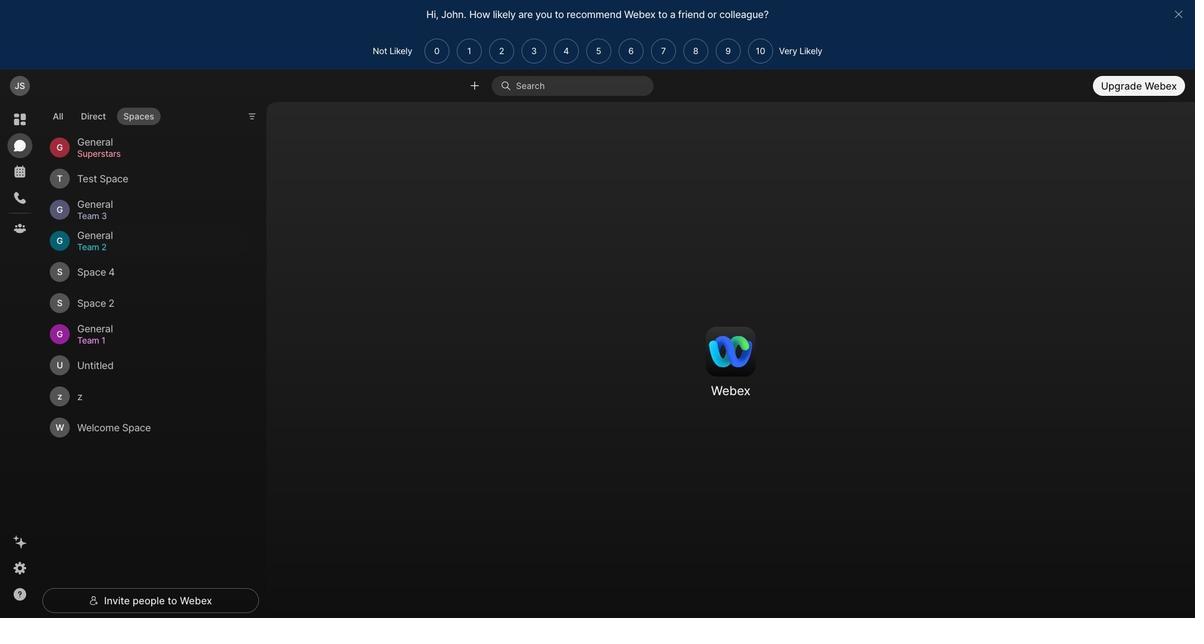 Task type: locate. For each thing, give the bounding box(es) containing it.
space 4 list item
[[45, 257, 249, 288]]

connect people image
[[469, 80, 481, 92]]

filter by image
[[247, 112, 257, 121]]

meetings image
[[12, 164, 27, 179]]

1 general list item from the top
[[45, 132, 249, 163]]

general list item
[[45, 132, 249, 163], [45, 194, 249, 226], [45, 226, 249, 257], [45, 319, 249, 350]]

navigation
[[0, 102, 40, 618]]

webex tab list
[[7, 107, 32, 241]]

teams, has no new notifications image
[[12, 221, 27, 236]]

1 vertical spatial wrapper image
[[89, 596, 99, 606]]

team 3 element
[[77, 209, 234, 223]]

settings image
[[12, 561, 27, 576]]

1 horizontal spatial wrapper image
[[501, 81, 516, 91]]

what's new image
[[12, 535, 27, 550]]

team 1 element
[[77, 334, 234, 348]]

tab list
[[44, 100, 164, 129]]

how likely are you to recommend webex to a friend or colleague? score webex from 0 to 10, 0 is not likely and 10 is very likely. toolbar
[[421, 38, 773, 63]]

team 2 element
[[77, 240, 234, 254]]

untitled list item
[[45, 350, 249, 381]]

calls image
[[12, 190, 27, 205]]

wrapper image
[[501, 81, 516, 91], [89, 596, 99, 606]]



Task type: vqa. For each thing, say whether or not it's contained in the screenshot.
Webex logo
yes



Task type: describe. For each thing, give the bounding box(es) containing it.
welcome space list item
[[45, 412, 249, 443]]

3 general list item from the top
[[45, 226, 249, 257]]

z list item
[[45, 381, 249, 412]]

4 general list item from the top
[[45, 319, 249, 350]]

help image
[[12, 587, 27, 602]]

0 vertical spatial wrapper image
[[501, 81, 516, 91]]

2 general list item from the top
[[45, 194, 249, 226]]

close rating section image
[[1174, 9, 1184, 19]]

webex logo image
[[706, 327, 756, 377]]

test space list item
[[45, 163, 249, 194]]

dashboard image
[[12, 112, 27, 127]]

space 2 list item
[[45, 288, 249, 319]]

0 horizontal spatial wrapper image
[[89, 596, 99, 606]]

superstars element
[[77, 147, 234, 161]]

messaging, has no new notifications image
[[12, 138, 27, 153]]



